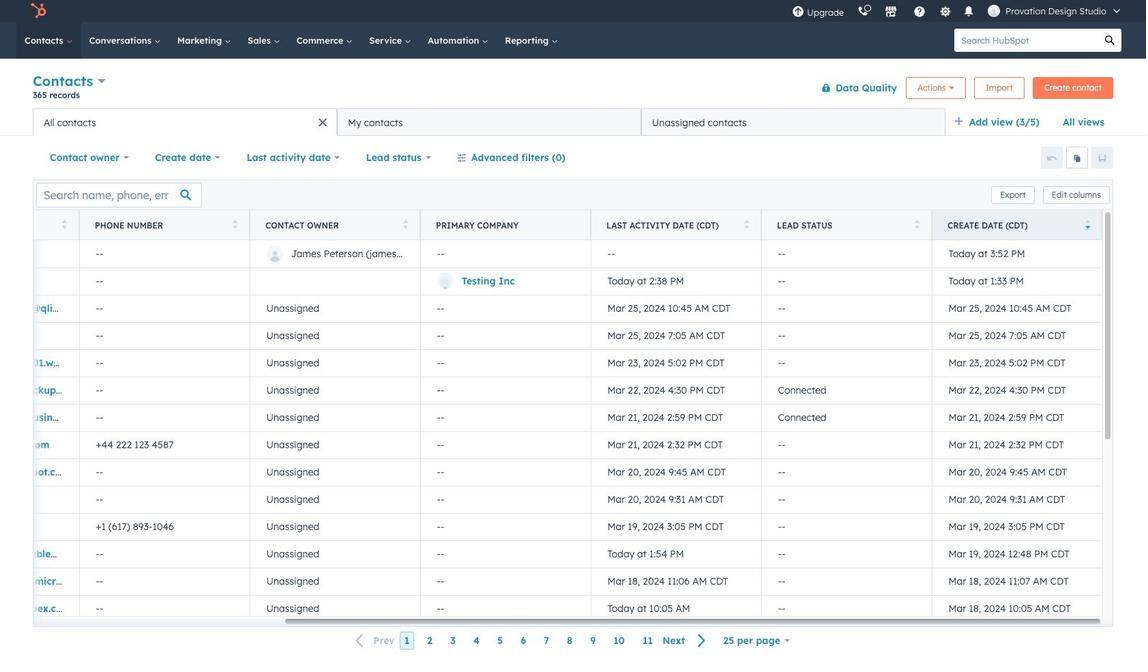Task type: vqa. For each thing, say whether or not it's contained in the screenshot.
Press to sort. image to the right
yes



Task type: locate. For each thing, give the bounding box(es) containing it.
1 press to sort. image from the left
[[62, 219, 67, 229]]

2 press to sort. image from the left
[[232, 219, 238, 229]]

Search name, phone, email addresses, or company search field
[[36, 183, 202, 207]]

5 press to sort. element from the left
[[915, 219, 920, 231]]

banner
[[33, 70, 1114, 109]]

3 press to sort. image from the left
[[403, 219, 408, 229]]

1 press to sort. element from the left
[[62, 219, 67, 231]]

4 press to sort. image from the left
[[744, 219, 749, 229]]

column header
[[420, 210, 592, 240]]

press to sort. image
[[62, 219, 67, 229], [232, 219, 238, 229], [403, 219, 408, 229], [744, 219, 749, 229]]

2 press to sort. element from the left
[[232, 219, 238, 231]]

press to sort. image
[[915, 219, 920, 229]]

press to sort. element
[[62, 219, 67, 231], [232, 219, 238, 231], [403, 219, 408, 231], [744, 219, 749, 231], [915, 219, 920, 231]]

3 press to sort. element from the left
[[403, 219, 408, 231]]

menu
[[786, 0, 1130, 22]]

press to sort. image for 3rd "press to sort." element from left
[[403, 219, 408, 229]]



Task type: describe. For each thing, give the bounding box(es) containing it.
marketplaces image
[[885, 6, 898, 18]]

pagination navigation
[[348, 632, 715, 650]]

press to sort. image for fourth "press to sort." element from right
[[232, 219, 238, 229]]

Search HubSpot search field
[[955, 29, 1099, 52]]

press to sort. image for 5th "press to sort." element from right
[[62, 219, 67, 229]]

descending sort. press to sort ascending. image
[[1086, 219, 1091, 229]]

james peterson image
[[988, 5, 1001, 17]]

press to sort. image for 4th "press to sort." element
[[744, 219, 749, 229]]

4 press to sort. element from the left
[[744, 219, 749, 231]]

descending sort. press to sort ascending. element
[[1086, 219, 1091, 231]]



